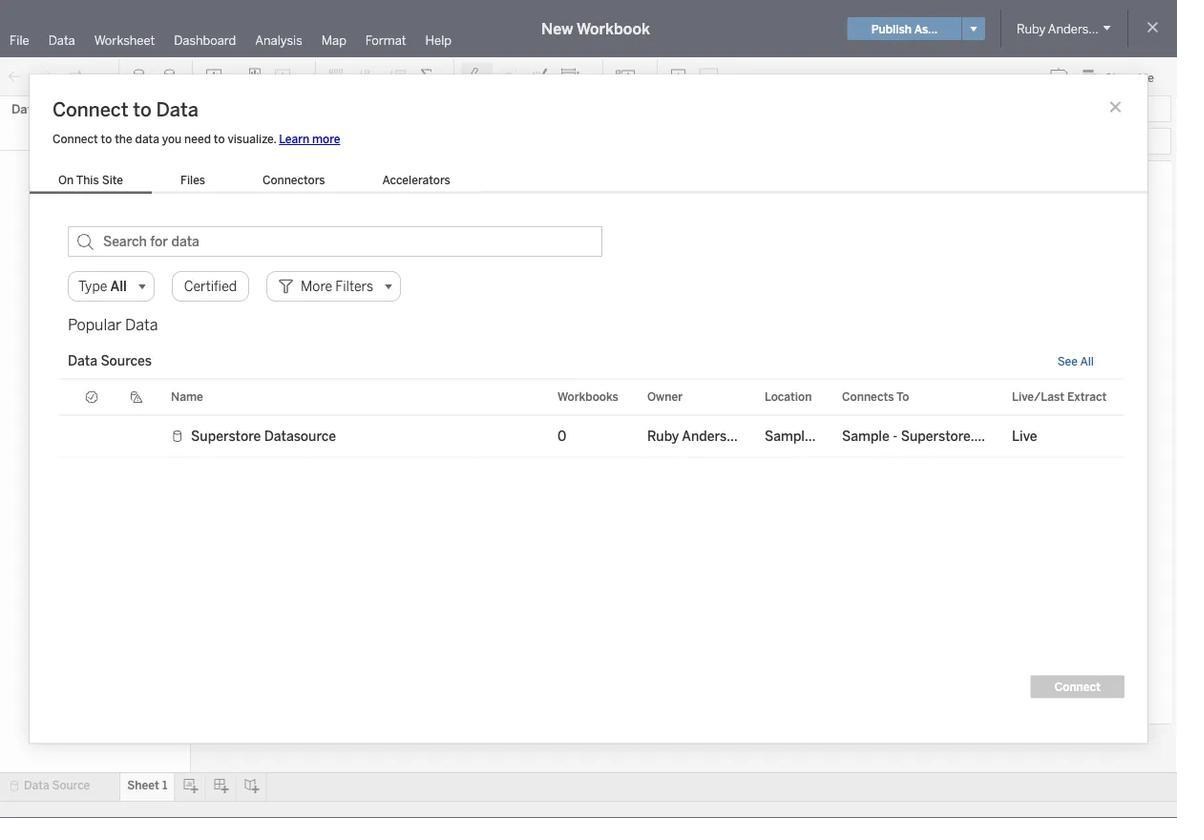Task type: describe. For each thing, give the bounding box(es) containing it.
new
[[541, 20, 573, 38]]

need
[[184, 132, 211, 146]]

certified
[[184, 278, 237, 294]]

connect to the data you need to visualize. learn more
[[53, 132, 340, 146]]

samples
[[765, 429, 819, 444]]

map
[[321, 32, 346, 48]]

accelerators
[[382, 173, 450, 187]]

size
[[271, 281, 292, 294]]

sort ascending image
[[358, 67, 377, 86]]

sort descending image
[[389, 67, 408, 86]]

new worksheet image
[[204, 67, 231, 86]]

connect for connect
[[1055, 680, 1101, 694]]

text
[[326, 281, 346, 294]]

0 vertical spatial 1
[[436, 170, 448, 197]]

this
[[76, 173, 99, 187]]

0
[[558, 429, 566, 444]]

1 horizontal spatial sheet 1
[[380, 170, 448, 197]]

name
[[171, 390, 203, 404]]

source
[[52, 779, 90, 792]]

see all
[[1057, 355, 1094, 369]]

live/last extract
[[1012, 390, 1107, 404]]

-
[[893, 429, 898, 444]]

location
[[765, 390, 812, 404]]

data sources
[[68, 353, 152, 369]]

show me
[[1105, 70, 1154, 84]]

analytics
[[88, 102, 142, 117]]

live/last
[[1012, 390, 1064, 404]]

connectors
[[263, 173, 325, 187]]

publish as... button
[[847, 17, 961, 40]]

show
[[1105, 70, 1135, 84]]

data guide image
[[1050, 67, 1069, 86]]

learn
[[279, 132, 309, 146]]

1 horizontal spatial ruby
[[1017, 21, 1046, 36]]

pause auto updates image
[[161, 67, 180, 86]]

format workbook image
[[530, 67, 549, 86]]

as...
[[914, 22, 937, 36]]

data source
[[24, 779, 90, 792]]

sample
[[842, 429, 890, 444]]

1 vertical spatial sheet
[[127, 779, 159, 792]]

connect for connect to the data you need to visualize. learn more
[[53, 132, 98, 146]]

me
[[1138, 70, 1154, 84]]

certified button
[[172, 271, 249, 302]]

workbooks
[[558, 390, 618, 404]]

list box containing on this site
[[30, 169, 479, 194]]

see
[[1057, 355, 1078, 369]]

worksheet
[[94, 32, 155, 48]]

see all button
[[1057, 355, 1094, 369]]

popular data
[[68, 316, 158, 334]]

file
[[10, 32, 29, 48]]

files
[[180, 173, 205, 187]]

to use edit in desktop, save the workbook outside of personal space image
[[700, 67, 719, 86]]

live
[[1012, 429, 1037, 444]]

sources
[[101, 353, 152, 369]]



Task type: vqa. For each thing, say whether or not it's contained in the screenshot.
The Shared With Me
no



Task type: locate. For each thing, give the bounding box(es) containing it.
1 horizontal spatial to
[[133, 98, 152, 121]]

on this site
[[58, 173, 123, 187]]

data left "source"
[[24, 779, 49, 792]]

0 vertical spatial ruby
[[1017, 21, 1046, 36]]

ruby anderson up data guide icon
[[1017, 21, 1103, 36]]

format
[[366, 32, 406, 48]]

1 vertical spatial anderson
[[682, 429, 743, 444]]

help
[[425, 32, 452, 48]]

0 horizontal spatial ruby
[[647, 429, 679, 444]]

replay animation image
[[67, 67, 86, 86], [94, 70, 105, 81]]

to up data
[[133, 98, 152, 121]]

0 horizontal spatial replay animation image
[[67, 67, 86, 86]]

highlight image
[[466, 67, 488, 86]]

collapse image
[[175, 104, 186, 116]]

to left the
[[101, 132, 112, 146]]

dashboard
[[174, 32, 236, 48]]

connects to
[[842, 390, 909, 404]]

redo image
[[36, 67, 55, 86]]

to for the
[[101, 132, 112, 146]]

0 vertical spatial sheet
[[380, 170, 432, 197]]

replay animation image right redo image
[[67, 67, 86, 86]]

you
[[162, 132, 182, 146]]

ruby anderson down 'owner'
[[647, 429, 743, 444]]

data up you
[[156, 98, 199, 121]]

1 vertical spatial 1
[[162, 779, 167, 792]]

2 horizontal spatial to
[[214, 132, 225, 146]]

popular
[[68, 316, 122, 334]]

1 vertical spatial sheet 1
[[127, 779, 167, 792]]

anderson up data guide icon
[[1048, 21, 1103, 36]]

superstore.xls
[[901, 429, 992, 444]]

0 vertical spatial anderson
[[1048, 21, 1103, 36]]

owner
[[647, 390, 683, 404]]

learn more link
[[279, 132, 340, 146]]

anderson down 'owner'
[[682, 429, 743, 444]]

connect button
[[1031, 675, 1125, 698]]

list box
[[30, 169, 479, 194]]

visualize.
[[228, 132, 276, 146]]

1 horizontal spatial replay animation image
[[94, 70, 105, 81]]

1 vertical spatial ruby
[[647, 429, 679, 444]]

1 horizontal spatial ruby anderson
[[1017, 21, 1103, 36]]

to
[[897, 390, 909, 404]]

to right need
[[214, 132, 225, 146]]

2 vertical spatial connect
[[1055, 680, 1101, 694]]

1 horizontal spatial anderson
[[1048, 21, 1103, 36]]

connect
[[53, 98, 128, 121], [53, 132, 98, 146], [1055, 680, 1101, 694]]

color
[[214, 281, 241, 294]]

new data source image
[[131, 67, 150, 86]]

download image
[[669, 67, 688, 86]]

totals image
[[419, 67, 442, 86]]

grid containing superstore datasource
[[58, 379, 1125, 475]]

0 horizontal spatial sheet 1
[[127, 779, 167, 792]]

1 horizontal spatial sheet
[[380, 170, 432, 197]]

datasource
[[264, 429, 336, 444]]

on
[[58, 173, 74, 187]]

row containing superstore datasource
[[58, 416, 1125, 458]]

0 horizontal spatial ruby anderson
[[647, 429, 743, 444]]

0 horizontal spatial anderson
[[682, 429, 743, 444]]

swap rows and columns image
[[327, 67, 347, 86]]

ruby
[[1017, 21, 1046, 36], [647, 429, 679, 444]]

0 vertical spatial connect
[[53, 98, 128, 121]]

data down popular
[[68, 353, 97, 369]]

the
[[115, 132, 132, 146]]

connect to data
[[53, 98, 199, 121]]

sample - superstore.xls
[[842, 429, 992, 444]]

show me button
[[1075, 62, 1171, 92]]

workbook
[[577, 20, 650, 38]]

1
[[436, 170, 448, 197], [162, 779, 167, 792]]

connects
[[842, 390, 894, 404]]

1 vertical spatial connect
[[53, 132, 98, 146]]

data up sources
[[125, 316, 158, 334]]

0 vertical spatial sheet 1
[[380, 170, 448, 197]]

sheet 1
[[380, 170, 448, 197], [127, 779, 167, 792]]

0 vertical spatial ruby anderson
[[1017, 21, 1103, 36]]

fit image
[[560, 67, 591, 86]]

1 horizontal spatial 1
[[436, 170, 448, 197]]

data
[[48, 32, 75, 48], [156, 98, 199, 121], [11, 102, 39, 117], [125, 316, 158, 334], [68, 353, 97, 369], [24, 779, 49, 792]]

ruby anderson
[[1017, 21, 1103, 36], [647, 429, 743, 444]]

clear sheet image
[[273, 67, 304, 86]]

show/hide cards image
[[615, 67, 645, 86]]

duplicate image
[[242, 67, 262, 86]]

show labels image
[[499, 67, 518, 86]]

data down undo image
[[11, 102, 39, 117]]

data
[[135, 132, 159, 146]]

to for data
[[133, 98, 152, 121]]

more
[[312, 132, 340, 146]]

all
[[1080, 355, 1094, 369]]

data up redo image
[[48, 32, 75, 48]]

analysis
[[255, 32, 302, 48]]

grid
[[58, 379, 1125, 475]]

1 vertical spatial ruby anderson
[[647, 429, 743, 444]]

superstore
[[191, 429, 261, 444]]

0 horizontal spatial 1
[[162, 779, 167, 792]]

superstore datasource
[[191, 429, 336, 444]]

row
[[58, 416, 1125, 458]]

undo image
[[6, 67, 25, 86]]

replay animation image up analytics at the left of the page
[[94, 70, 105, 81]]

anderson
[[1048, 21, 1103, 36], [682, 429, 743, 444]]

0 horizontal spatial sheet
[[127, 779, 159, 792]]

extract
[[1067, 390, 1107, 404]]

ruby anderson inside "row"
[[647, 429, 743, 444]]

site
[[102, 173, 123, 187]]

connect inside connect button
[[1055, 680, 1101, 694]]

sheet
[[380, 170, 432, 197], [127, 779, 159, 792]]

connect for connect to data
[[53, 98, 128, 121]]

0 horizontal spatial to
[[101, 132, 112, 146]]

publish as...
[[871, 22, 937, 36]]

to
[[133, 98, 152, 121], [101, 132, 112, 146], [214, 132, 225, 146]]

publish
[[871, 22, 912, 36]]

new workbook
[[541, 20, 650, 38]]



